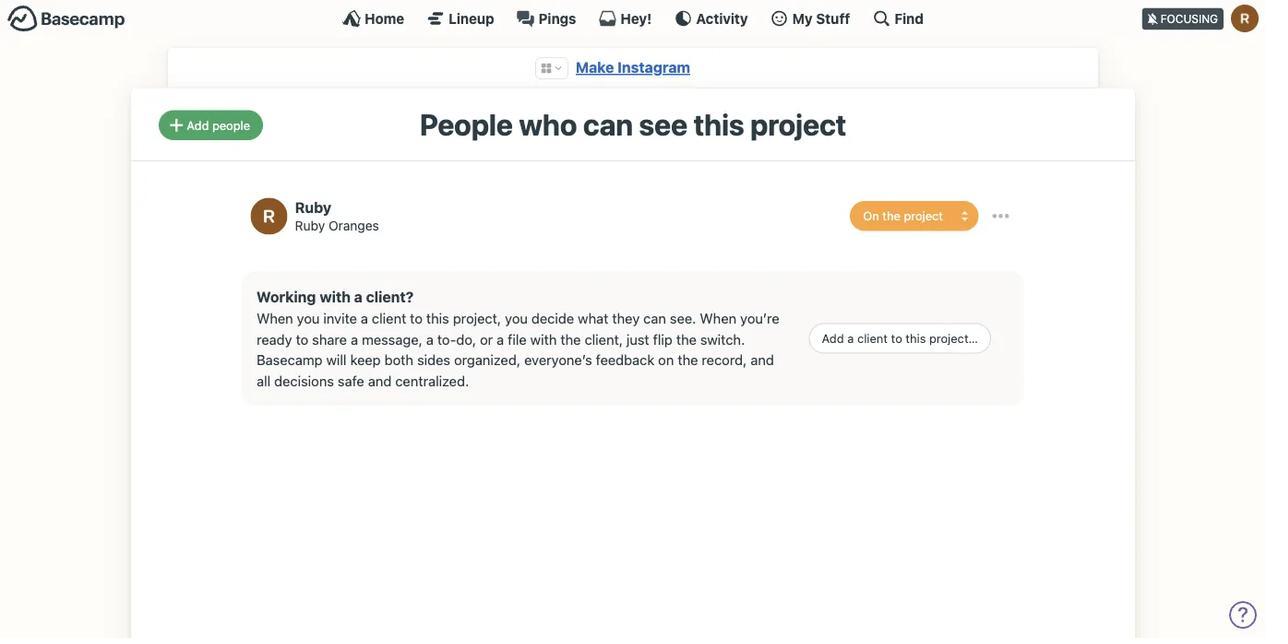 Task type: vqa. For each thing, say whether or not it's contained in the screenshot.
CLIENT,
yes



Task type: locate. For each thing, give the bounding box(es) containing it.
everyone's
[[524, 352, 592, 368]]

0 horizontal spatial this
[[426, 311, 449, 327]]

0 vertical spatial can
[[583, 107, 633, 142]]

invite
[[323, 311, 357, 327]]

basecamp
[[257, 352, 323, 368]]

add
[[187, 118, 209, 132], [822, 332, 844, 345]]

ruby image
[[251, 198, 288, 235]]

when up switch.
[[700, 311, 737, 327]]

working with a client? when you invite a client to this project, you decide what they can see. when you're ready to share a message, a to-do, or a file with the client, just flip the switch. basecamp will keep both sides organized, everyone's feedback on the record, and all decisions safe and centralized.
[[257, 288, 780, 389]]

the
[[561, 331, 581, 348], [676, 331, 697, 348], [678, 352, 698, 368]]

0 vertical spatial with
[[320, 288, 351, 306]]

client up message,
[[372, 311, 406, 327]]

you up file
[[505, 311, 528, 327]]

and down keep
[[368, 373, 392, 389]]

1 horizontal spatial and
[[751, 352, 774, 368]]

when up ready at the left of the page
[[257, 311, 293, 327]]

0 horizontal spatial you
[[297, 311, 320, 327]]

share
[[312, 331, 347, 348]]

sides
[[417, 352, 450, 368]]

feedback
[[596, 352, 655, 368]]

and
[[751, 352, 774, 368], [368, 373, 392, 389]]

instagram
[[618, 59, 691, 76]]

do,
[[456, 331, 476, 348]]

2 vertical spatial this
[[906, 332, 926, 345]]

you
[[297, 311, 320, 327], [505, 311, 528, 327]]

message,
[[362, 331, 423, 348]]

when
[[257, 311, 293, 327], [700, 311, 737, 327]]

with up invite
[[320, 288, 351, 306]]

ruby up oranges
[[295, 199, 331, 216]]

0 horizontal spatial with
[[320, 288, 351, 306]]

0 horizontal spatial when
[[257, 311, 293, 327]]

the down see.
[[676, 331, 697, 348]]

people
[[420, 107, 513, 142]]

this
[[694, 107, 745, 142], [426, 311, 449, 327], [906, 332, 926, 345]]

you up 'share'
[[297, 311, 320, 327]]

this for add a client to this project…
[[906, 332, 926, 345]]

focusing button
[[1143, 0, 1266, 36]]

0 vertical spatial ruby
[[295, 199, 331, 216]]

activity
[[696, 10, 748, 26]]

1 horizontal spatial client
[[858, 332, 888, 345]]

and right record,
[[751, 352, 774, 368]]

keep
[[350, 352, 381, 368]]

1 vertical spatial ruby
[[295, 218, 325, 233]]

1 vertical spatial and
[[368, 373, 392, 389]]

oranges
[[329, 218, 379, 233]]

can left see
[[583, 107, 633, 142]]

make
[[576, 59, 614, 76]]

this for people who can see this project
[[694, 107, 745, 142]]

ruby
[[295, 199, 331, 216], [295, 218, 325, 233]]

client
[[372, 311, 406, 327], [858, 332, 888, 345]]

this up to-
[[426, 311, 449, 327]]

0 horizontal spatial can
[[583, 107, 633, 142]]

add people
[[187, 118, 250, 132]]

1 when from the left
[[257, 311, 293, 327]]

to
[[410, 311, 423, 327], [296, 331, 309, 348], [891, 332, 903, 345]]

see
[[639, 107, 688, 142]]

1 horizontal spatial add
[[822, 332, 844, 345]]

0 horizontal spatial client
[[372, 311, 406, 327]]

0 vertical spatial this
[[694, 107, 745, 142]]

1 vertical spatial add
[[822, 332, 844, 345]]

to up message,
[[410, 311, 423, 327]]

client?
[[366, 288, 414, 306]]

to up basecamp
[[296, 331, 309, 348]]

ruby right ruby image
[[295, 218, 325, 233]]

1 you from the left
[[297, 311, 320, 327]]

1 horizontal spatial with
[[531, 331, 557, 348]]

1 vertical spatial this
[[426, 311, 449, 327]]

with
[[320, 288, 351, 306], [531, 331, 557, 348]]

0 horizontal spatial and
[[368, 373, 392, 389]]

1 horizontal spatial you
[[505, 311, 528, 327]]

0 horizontal spatial add
[[187, 118, 209, 132]]

lineup
[[449, 10, 494, 26]]

find button
[[873, 9, 924, 28]]

client left project…
[[858, 332, 888, 345]]

1 horizontal spatial this
[[694, 107, 745, 142]]

2 horizontal spatial to
[[891, 332, 903, 345]]

a
[[354, 288, 363, 306], [361, 311, 368, 327], [351, 331, 358, 348], [426, 331, 434, 348], [497, 331, 504, 348], [848, 332, 854, 345]]

this left project…
[[906, 332, 926, 345]]

with down decide
[[531, 331, 557, 348]]

1 horizontal spatial can
[[644, 311, 666, 327]]

can up "flip"
[[644, 311, 666, 327]]

project…
[[930, 332, 978, 345]]

the right on
[[678, 352, 698, 368]]

0 vertical spatial client
[[372, 311, 406, 327]]

0 vertical spatial add
[[187, 118, 209, 132]]

1 vertical spatial can
[[644, 311, 666, 327]]

who
[[519, 107, 577, 142]]

1 horizontal spatial when
[[700, 311, 737, 327]]

can
[[583, 107, 633, 142], [644, 311, 666, 327]]

2 horizontal spatial this
[[906, 332, 926, 345]]

project,
[[453, 311, 501, 327]]

people who can see this project
[[420, 107, 847, 142]]

to left project…
[[891, 332, 903, 345]]

this right see
[[694, 107, 745, 142]]

make instagram
[[576, 59, 691, 76]]

people
[[212, 118, 250, 132]]



Task type: describe. For each thing, give the bounding box(es) containing it.
1 ruby from the top
[[295, 199, 331, 216]]

ruby ruby oranges
[[295, 199, 379, 233]]

1 vertical spatial client
[[858, 332, 888, 345]]

see.
[[670, 311, 696, 327]]

or
[[480, 331, 493, 348]]

add for add people
[[187, 118, 209, 132]]

organized,
[[454, 352, 521, 368]]

pings
[[539, 10, 576, 26]]

focusing
[[1161, 12, 1218, 25]]

add a client to this project…
[[822, 332, 978, 345]]

add for add a client to this project…
[[822, 332, 844, 345]]

hey!
[[621, 10, 652, 26]]

my stuff
[[793, 10, 850, 26]]

my
[[793, 10, 813, 26]]

decide
[[532, 311, 574, 327]]

client inside 'working with a client? when you invite a client to this project, you decide what they can see. when you're ready to share a message, a to-do, or a file with the client, just flip the switch. basecamp will keep both sides organized, everyone's feedback on the record, and all decisions safe and centralized.'
[[372, 311, 406, 327]]

switch accounts image
[[7, 5, 126, 33]]

flip
[[653, 331, 673, 348]]

add a client to this project… link
[[809, 324, 991, 354]]

main element
[[0, 0, 1266, 36]]

client,
[[585, 331, 623, 348]]

project
[[751, 107, 847, 142]]

0 vertical spatial and
[[751, 352, 774, 368]]

both
[[385, 352, 414, 368]]

can inside 'working with a client? when you invite a client to this project, you decide what they can see. when you're ready to share a message, a to-do, or a file with the client, just flip the switch. basecamp will keep both sides organized, everyone's feedback on the record, and all decisions safe and centralized.'
[[644, 311, 666, 327]]

on
[[658, 352, 674, 368]]

2 ruby from the top
[[295, 218, 325, 233]]

ready
[[257, 331, 292, 348]]

decisions
[[274, 373, 334, 389]]

file
[[508, 331, 527, 348]]

you're
[[740, 311, 780, 327]]

add people link
[[159, 110, 263, 140]]

switch.
[[701, 331, 745, 348]]

1 horizontal spatial to
[[410, 311, 423, 327]]

the up everyone's at the left of page
[[561, 331, 581, 348]]

lineup link
[[427, 9, 494, 28]]

home link
[[343, 9, 405, 28]]

will
[[326, 352, 347, 368]]

this inside 'working with a client? when you invite a client to this project, you decide what they can see. when you're ready to share a message, a to-do, or a file with the client, just flip the switch. basecamp will keep both sides organized, everyone's feedback on the record, and all decisions safe and centralized.'
[[426, 311, 449, 327]]

just
[[627, 331, 650, 348]]

ruby image
[[1231, 5, 1259, 32]]

working
[[257, 288, 316, 306]]

all
[[257, 373, 271, 389]]

home
[[365, 10, 405, 26]]

make instagram link
[[576, 59, 691, 76]]

centralized.
[[395, 373, 469, 389]]

0 horizontal spatial to
[[296, 331, 309, 348]]

hey! button
[[599, 9, 652, 28]]

safe
[[338, 373, 364, 389]]

2 when from the left
[[700, 311, 737, 327]]

they
[[612, 311, 640, 327]]

pings button
[[517, 9, 576, 28]]

what
[[578, 311, 609, 327]]

2 you from the left
[[505, 311, 528, 327]]

record,
[[702, 352, 747, 368]]

my stuff button
[[770, 9, 850, 28]]

activity link
[[674, 9, 748, 28]]

stuff
[[816, 10, 850, 26]]

find
[[895, 10, 924, 26]]

1 vertical spatial with
[[531, 331, 557, 348]]

to-
[[437, 331, 456, 348]]



